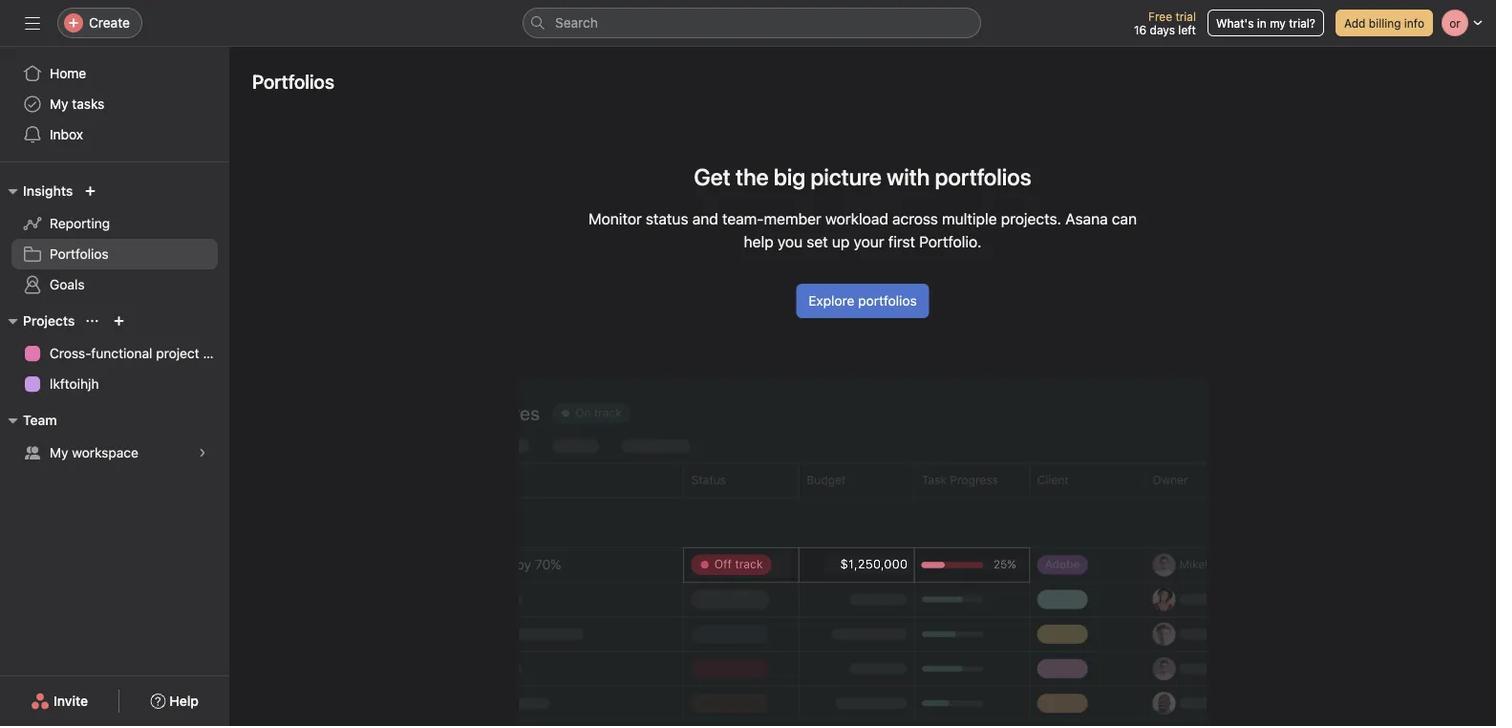 Task type: locate. For each thing, give the bounding box(es) containing it.
help
[[169, 694, 199, 709]]

1 vertical spatial portfolios
[[50, 246, 109, 262]]

and
[[693, 210, 719, 228]]

1 vertical spatial my
[[50, 445, 68, 461]]

cross-
[[50, 346, 91, 361]]

0 vertical spatial portfolios
[[252, 70, 335, 92]]

2 my from the top
[[50, 445, 68, 461]]

home
[[50, 65, 86, 81]]

my
[[50, 96, 68, 112], [50, 445, 68, 461]]

cross-functional project plan link
[[11, 338, 229, 369]]

with portfolios
[[887, 163, 1032, 190]]

my left tasks
[[50, 96, 68, 112]]

0 vertical spatial my
[[50, 96, 68, 112]]

left
[[1179, 23, 1197, 36]]

search
[[555, 15, 598, 31]]

insights element
[[0, 174, 229, 304]]

status
[[646, 210, 689, 228]]

your
[[854, 233, 885, 251]]

my inside global "element"
[[50, 96, 68, 112]]

projects.
[[1002, 210, 1062, 228]]

plan
[[203, 346, 229, 361]]

insights button
[[0, 180, 73, 203]]

home link
[[11, 58, 218, 89]]

multiple
[[943, 210, 998, 228]]

tasks
[[72, 96, 105, 112]]

get
[[694, 163, 731, 190]]

lkftoihjh
[[50, 376, 99, 392]]

my down team
[[50, 445, 68, 461]]

invite
[[54, 694, 88, 709]]

see details, my workspace image
[[197, 447, 208, 459]]

insights
[[23, 183, 73, 199]]

show options, current sort, top image
[[86, 315, 98, 327]]

monitor
[[589, 210, 642, 228]]

info
[[1405, 16, 1425, 30]]

inbox
[[50, 127, 83, 142]]

my inside teams element
[[50, 445, 68, 461]]

trial
[[1176, 10, 1197, 23]]

add
[[1345, 16, 1366, 30]]

cross-functional project plan
[[50, 346, 229, 361]]

1 my from the top
[[50, 96, 68, 112]]

can
[[1113, 210, 1138, 228]]

0 horizontal spatial portfolios
[[50, 246, 109, 262]]

monitor status and team-member workload across multiple projects. asana can help you set up your first portfolio.
[[589, 210, 1138, 251]]

lkftoihjh link
[[11, 369, 218, 400]]

what's in my trial? button
[[1208, 10, 1325, 36]]

portfolios
[[252, 70, 335, 92], [50, 246, 109, 262]]

project
[[156, 346, 199, 361]]

up
[[832, 233, 850, 251]]

set
[[807, 233, 828, 251]]

explore
[[809, 293, 855, 309]]

free
[[1149, 10, 1173, 23]]

goals link
[[11, 270, 218, 300]]

global element
[[0, 47, 229, 162]]

get the big picture with portfolios
[[694, 163, 1032, 190]]



Task type: describe. For each thing, give the bounding box(es) containing it.
picture
[[811, 163, 882, 190]]

projects element
[[0, 304, 229, 403]]

my for my workspace
[[50, 445, 68, 461]]

hide sidebar image
[[25, 15, 40, 31]]

add billing info button
[[1336, 10, 1434, 36]]

add billing info
[[1345, 16, 1425, 30]]

inbox link
[[11, 119, 218, 150]]

trial?
[[1290, 16, 1316, 30]]

what's
[[1217, 16, 1255, 30]]

my tasks
[[50, 96, 105, 112]]

16
[[1135, 23, 1147, 36]]

invite button
[[18, 684, 101, 719]]

what's in my trial?
[[1217, 16, 1316, 30]]

reporting link
[[11, 208, 218, 239]]

my tasks link
[[11, 89, 218, 119]]

days
[[1151, 23, 1176, 36]]

reporting
[[50, 216, 110, 231]]

create button
[[57, 8, 142, 38]]

team
[[23, 412, 57, 428]]

my for my tasks
[[50, 96, 68, 112]]

1 horizontal spatial portfolios
[[252, 70, 335, 92]]

create
[[89, 15, 130, 31]]

search button
[[523, 8, 982, 38]]

teams element
[[0, 403, 229, 472]]

portfolio.
[[920, 233, 982, 251]]

billing
[[1370, 16, 1402, 30]]

new image
[[84, 185, 96, 197]]

in
[[1258, 16, 1267, 30]]

big
[[774, 163, 806, 190]]

the
[[736, 163, 769, 190]]

you
[[778, 233, 803, 251]]

projects
[[23, 313, 75, 329]]

portfolios inside the insights element
[[50, 246, 109, 262]]

member
[[764, 210, 822, 228]]

explore portfolios button
[[797, 284, 930, 318]]

team button
[[0, 409, 57, 432]]

team-
[[723, 210, 764, 228]]

asana
[[1066, 210, 1109, 228]]

free trial 16 days left
[[1135, 10, 1197, 36]]

my workspace link
[[11, 438, 218, 468]]

new project or portfolio image
[[113, 315, 125, 327]]

my
[[1271, 16, 1287, 30]]

portfolios
[[859, 293, 917, 309]]

portfolios link
[[11, 239, 218, 270]]

explore portfolios
[[809, 293, 917, 309]]

help button
[[138, 684, 211, 719]]

across
[[893, 210, 939, 228]]

first
[[889, 233, 916, 251]]

my workspace
[[50, 445, 139, 461]]

workload
[[826, 210, 889, 228]]

goals
[[50, 277, 85, 293]]

projects button
[[0, 310, 75, 333]]

functional
[[91, 346, 152, 361]]

search list box
[[523, 8, 982, 38]]

help
[[744, 233, 774, 251]]

workspace
[[72, 445, 139, 461]]



Task type: vqa. For each thing, say whether or not it's contained in the screenshot.
your in the top right of the page
yes



